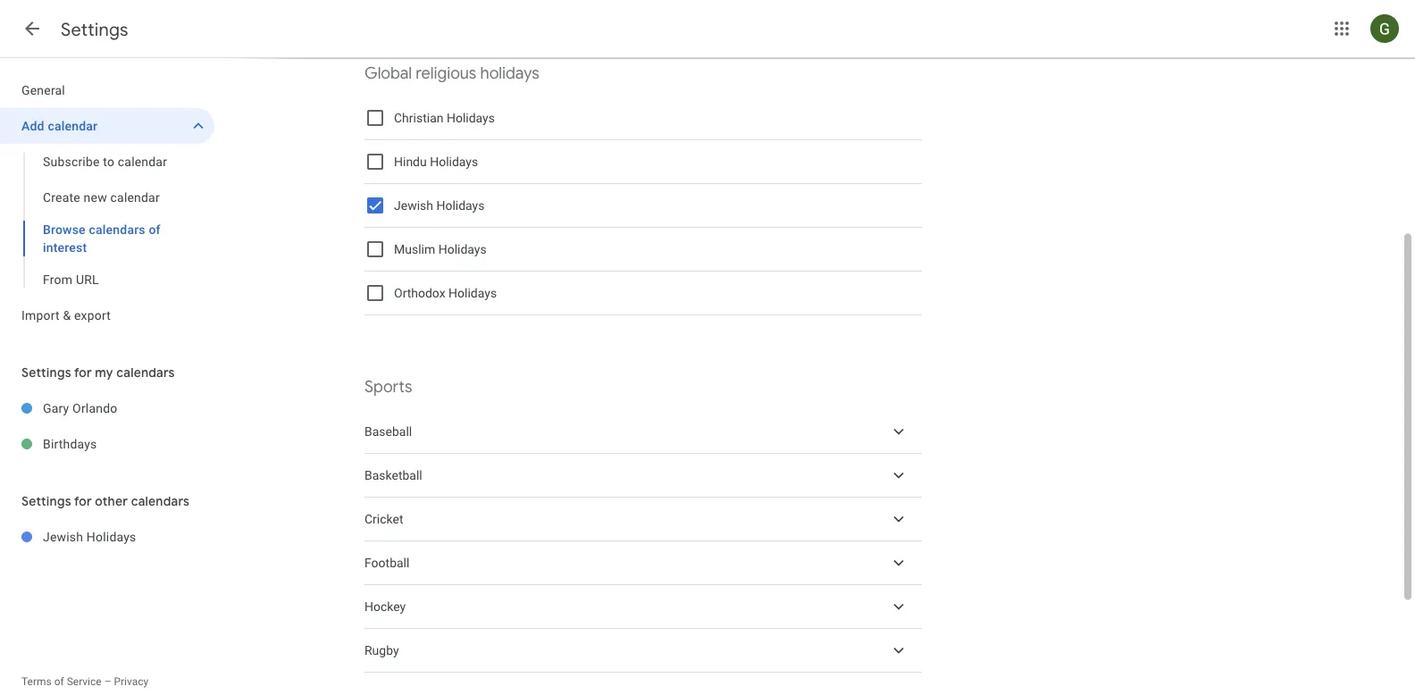 Task type: describe. For each thing, give the bounding box(es) containing it.
rugby
[[365, 643, 399, 658]]

holidays down global religious holidays
[[447, 111, 495, 125]]

sports
[[365, 377, 412, 397]]

settings for my calendars tree
[[0, 391, 214, 462]]

&
[[63, 308, 71, 323]]

global
[[365, 63, 412, 84]]

–
[[104, 676, 111, 688]]

holidays right orthodox
[[449, 286, 497, 300]]

other
[[95, 493, 128, 509]]

calendars for other
[[131, 493, 190, 509]]

orthodox holidays
[[394, 286, 497, 300]]

calendar inside 'tree item'
[[48, 118, 98, 133]]

add calendar tree item
[[0, 108, 214, 144]]

calendar for subscribe to calendar
[[118, 154, 167, 169]]

football
[[365, 556, 410, 570]]

create new calendar
[[43, 190, 160, 205]]

for for other
[[74, 493, 92, 509]]

for for my
[[74, 365, 92, 381]]

football tree item
[[365, 542, 922, 585]]

service
[[67, 676, 102, 688]]

subscribe
[[43, 154, 100, 169]]

of inside 'browse calendars of interest'
[[149, 222, 161, 237]]

group containing subscribe to calendar
[[0, 144, 214, 298]]

hindu
[[394, 154, 427, 169]]

0 vertical spatial jewish holidays
[[394, 198, 485, 213]]

holidays right hindu
[[430, 154, 478, 169]]

rugby tree item
[[365, 629, 922, 673]]

muslim holidays
[[394, 242, 487, 257]]

from
[[43, 272, 73, 287]]

terms of service – privacy
[[21, 676, 149, 688]]

holidays up orthodox holidays on the top left of the page
[[438, 242, 487, 257]]

url
[[76, 272, 99, 287]]

calendars inside 'browse calendars of interest'
[[89, 222, 145, 237]]

add
[[21, 118, 44, 133]]

browse
[[43, 222, 86, 237]]

settings heading
[[61, 18, 128, 41]]

settings for settings for other calendars
[[21, 493, 71, 509]]

religious
[[416, 63, 477, 84]]



Task type: locate. For each thing, give the bounding box(es) containing it.
0 vertical spatial calendars
[[89, 222, 145, 237]]

jewish holidays link
[[43, 519, 214, 555]]

privacy
[[114, 676, 149, 688]]

2 for from the top
[[74, 493, 92, 509]]

holidays down other
[[87, 529, 136, 544]]

baseball
[[365, 424, 412, 439]]

tree
[[0, 72, 214, 333]]

import & export
[[21, 308, 111, 323]]

jewish up muslim
[[394, 198, 433, 213]]

terms of service link
[[21, 676, 102, 688]]

0 horizontal spatial jewish
[[43, 529, 83, 544]]

calendars right "my"
[[116, 365, 175, 381]]

global religious holidays
[[365, 63, 540, 84]]

0 horizontal spatial jewish holidays
[[43, 529, 136, 544]]

2 vertical spatial settings
[[21, 493, 71, 509]]

settings right 'go back' icon
[[61, 18, 128, 41]]

jewish holidays tree item
[[0, 519, 214, 555]]

0 vertical spatial calendar
[[48, 118, 98, 133]]

calendars down create new calendar
[[89, 222, 145, 237]]

2 vertical spatial calendars
[[131, 493, 190, 509]]

0 vertical spatial for
[[74, 365, 92, 381]]

birthdays tree item
[[0, 426, 214, 462]]

1 vertical spatial calendar
[[118, 154, 167, 169]]

hockey tree item
[[365, 585, 922, 629]]

jewish
[[394, 198, 433, 213], [43, 529, 83, 544]]

calendars for my
[[116, 365, 175, 381]]

for
[[74, 365, 92, 381], [74, 493, 92, 509]]

1 horizontal spatial jewish
[[394, 198, 433, 213]]

tree containing general
[[0, 72, 214, 333]]

christian holidays
[[394, 111, 495, 125]]

for left other
[[74, 493, 92, 509]]

0 vertical spatial settings
[[61, 18, 128, 41]]

gary orlando tree item
[[0, 391, 214, 426]]

orlando
[[72, 401, 117, 416]]

baseball tree item
[[365, 410, 922, 454]]

export
[[74, 308, 111, 323]]

muslim
[[394, 242, 435, 257]]

of down create new calendar
[[149, 222, 161, 237]]

1 horizontal spatial of
[[149, 222, 161, 237]]

jewish holidays down settings for other calendars
[[43, 529, 136, 544]]

0 vertical spatial jewish
[[394, 198, 433, 213]]

jewish holidays inside jewish holidays link
[[43, 529, 136, 544]]

calendar for create new calendar
[[110, 190, 160, 205]]

birthdays
[[43, 437, 97, 451]]

holidays up muslim holidays
[[436, 198, 485, 213]]

settings
[[61, 18, 128, 41], [21, 365, 71, 381], [21, 493, 71, 509]]

settings for my calendars
[[21, 365, 175, 381]]

go back image
[[21, 18, 43, 39]]

2 vertical spatial calendar
[[110, 190, 160, 205]]

calendar
[[48, 118, 98, 133], [118, 154, 167, 169], [110, 190, 160, 205]]

interest
[[43, 240, 87, 255]]

holidays inside tree item
[[87, 529, 136, 544]]

calendars up jewish holidays link
[[131, 493, 190, 509]]

gary
[[43, 401, 69, 416]]

1 vertical spatial for
[[74, 493, 92, 509]]

hockey
[[365, 599, 406, 614]]

terms
[[21, 676, 52, 688]]

gary orlando
[[43, 401, 117, 416]]

basketball tree item
[[365, 454, 922, 498]]

cricket tree item
[[365, 498, 922, 542]]

of
[[149, 222, 161, 237], [54, 676, 64, 688]]

calendar right to
[[118, 154, 167, 169]]

create
[[43, 190, 80, 205]]

1 vertical spatial calendars
[[116, 365, 175, 381]]

basketball
[[365, 468, 422, 483]]

settings for settings for my calendars
[[21, 365, 71, 381]]

1 horizontal spatial jewish holidays
[[394, 198, 485, 213]]

my
[[95, 365, 113, 381]]

browse calendars of interest
[[43, 222, 161, 255]]

add calendar
[[21, 118, 98, 133]]

orthodox
[[394, 286, 446, 300]]

jewish holidays
[[394, 198, 485, 213], [43, 529, 136, 544]]

jewish holidays up muslim holidays
[[394, 198, 485, 213]]

hindu holidays
[[394, 154, 478, 169]]

new
[[84, 190, 107, 205]]

import
[[21, 308, 60, 323]]

1 for from the top
[[74, 365, 92, 381]]

1 vertical spatial jewish holidays
[[43, 529, 136, 544]]

general
[[21, 83, 65, 97]]

0 vertical spatial of
[[149, 222, 161, 237]]

christian
[[394, 111, 444, 125]]

of right terms at the bottom of the page
[[54, 676, 64, 688]]

holidays
[[447, 111, 495, 125], [430, 154, 478, 169], [436, 198, 485, 213], [438, 242, 487, 257], [449, 286, 497, 300], [87, 529, 136, 544]]

birthdays link
[[43, 426, 214, 462]]

settings for settings
[[61, 18, 128, 41]]

jewish down settings for other calendars
[[43, 529, 83, 544]]

calendars
[[89, 222, 145, 237], [116, 365, 175, 381], [131, 493, 190, 509]]

1 vertical spatial settings
[[21, 365, 71, 381]]

cricket
[[365, 512, 403, 527]]

jewish inside tree item
[[43, 529, 83, 544]]

subscribe to calendar
[[43, 154, 167, 169]]

calendar right the new
[[110, 190, 160, 205]]

0 horizontal spatial of
[[54, 676, 64, 688]]

from url
[[43, 272, 99, 287]]

holidays
[[480, 63, 540, 84]]

group
[[0, 144, 214, 298]]

calendar up the subscribe
[[48, 118, 98, 133]]

settings down birthdays on the bottom of the page
[[21, 493, 71, 509]]

settings for other calendars
[[21, 493, 190, 509]]

to
[[103, 154, 114, 169]]

1 vertical spatial jewish
[[43, 529, 83, 544]]

settings up gary
[[21, 365, 71, 381]]

for left "my"
[[74, 365, 92, 381]]

1 vertical spatial of
[[54, 676, 64, 688]]

privacy link
[[114, 676, 149, 688]]



Task type: vqa. For each thing, say whether or not it's contained in the screenshot.
1st for
yes



